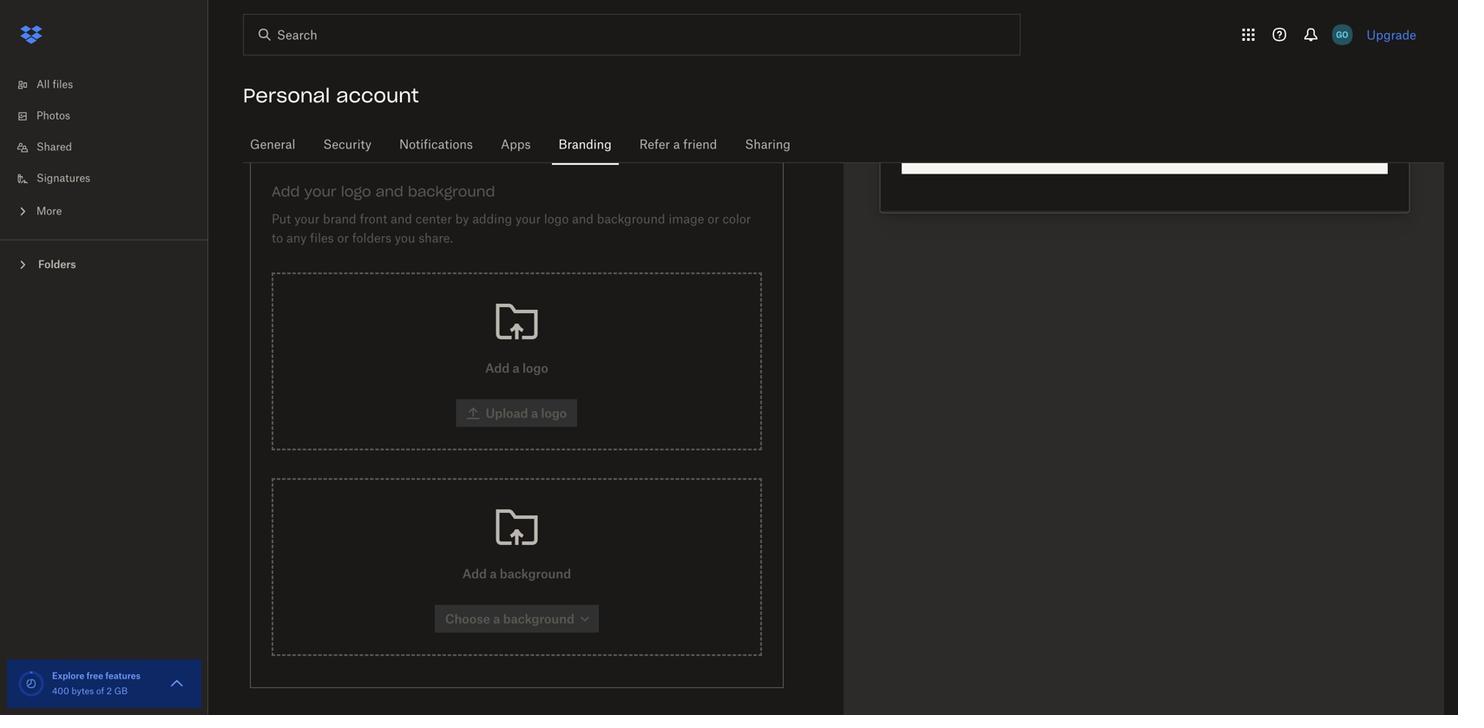 Task type: describe. For each thing, give the bounding box(es) containing it.
brand
[[323, 214, 357, 226]]

sharing
[[745, 139, 791, 151]]

all
[[36, 80, 50, 90]]

notifications
[[399, 139, 473, 151]]

add
[[272, 183, 300, 201]]

all files
[[36, 80, 73, 90]]

photos link
[[14, 101, 208, 132]]

account
[[336, 83, 419, 108]]

share.
[[419, 233, 453, 245]]

quota usage element
[[17, 670, 45, 698]]

gb
[[114, 688, 128, 696]]

your right adding
[[516, 214, 541, 226]]

image
[[669, 214, 705, 226]]

put
[[272, 214, 291, 226]]

2
[[107, 688, 112, 696]]

put your brand front and center by adding your logo and background image or color to any files or folders you share.
[[272, 214, 751, 245]]

center
[[416, 214, 452, 226]]

of
[[96, 688, 104, 696]]

background inside put your brand front and center by adding your logo and background image or color to any files or folders you share.
[[597, 214, 666, 226]]

free
[[86, 671, 103, 682]]

notifications tab
[[392, 124, 480, 166]]

refer a friend
[[640, 139, 717, 151]]

folders
[[352, 233, 392, 245]]

explore
[[52, 671, 84, 682]]

and up front
[[376, 183, 404, 201]]

0 vertical spatial logo
[[341, 183, 371, 201]]

shared
[[36, 142, 72, 153]]

tab list containing general
[[243, 122, 1445, 166]]

by
[[455, 214, 469, 226]]

Search text field
[[277, 25, 985, 44]]

400
[[52, 688, 69, 696]]

1 horizontal spatial or
[[708, 214, 719, 226]]

your for put
[[294, 214, 320, 226]]

go
[[1337, 29, 1349, 40]]

apps
[[501, 139, 531, 151]]

friend
[[684, 139, 717, 151]]

security tab
[[316, 124, 379, 166]]

personal
[[243, 83, 330, 108]]

dropbox image
[[14, 17, 49, 52]]

upgrade link
[[1367, 27, 1417, 42]]

shared link
[[14, 132, 208, 163]]

general tab
[[243, 124, 302, 166]]

color
[[723, 214, 751, 226]]



Task type: vqa. For each thing, say whether or not it's contained in the screenshot.
the All
yes



Task type: locate. For each thing, give the bounding box(es) containing it.
and up you
[[391, 214, 412, 226]]

tab list
[[243, 122, 1445, 166]]

any
[[286, 233, 307, 245]]

signatures link
[[14, 163, 208, 194]]

1 vertical spatial or
[[337, 233, 349, 245]]

explore free features 400 bytes of 2 gb
[[52, 671, 141, 696]]

0 horizontal spatial files
[[53, 80, 73, 90]]

adding
[[473, 214, 512, 226]]

general
[[250, 139, 295, 151]]

background up by
[[408, 183, 495, 201]]

signatures
[[36, 174, 90, 184]]

more image
[[14, 203, 31, 220]]

list
[[0, 59, 208, 240]]

logo inside put your brand front and center by adding your logo and background image or color to any files or folders you share.
[[544, 214, 569, 226]]

logo
[[341, 183, 371, 201], [544, 214, 569, 226]]

front
[[360, 214, 388, 226]]

you
[[395, 233, 415, 245]]

upgrade
[[1367, 27, 1417, 42]]

1 horizontal spatial background
[[597, 214, 666, 226]]

1 vertical spatial files
[[310, 233, 334, 245]]

a
[[674, 139, 680, 151]]

add your logo and background
[[272, 183, 495, 201]]

logo right adding
[[544, 214, 569, 226]]

or left color
[[708, 214, 719, 226]]

to
[[272, 233, 283, 245]]

go button
[[1329, 21, 1357, 49]]

personal account
[[243, 83, 419, 108]]

or
[[708, 214, 719, 226], [337, 233, 349, 245]]

0 vertical spatial files
[[53, 80, 73, 90]]

list containing all files
[[0, 59, 208, 240]]

logo up brand on the top left
[[341, 183, 371, 201]]

background left image
[[597, 214, 666, 226]]

0 horizontal spatial background
[[408, 183, 495, 201]]

files right the any
[[310, 233, 334, 245]]

branding
[[559, 139, 612, 151]]

and
[[376, 183, 404, 201], [391, 214, 412, 226], [572, 214, 594, 226]]

apps tab
[[494, 124, 538, 166]]

folders button
[[0, 251, 208, 277]]

refer a friend tab
[[633, 124, 724, 166]]

1 vertical spatial background
[[597, 214, 666, 226]]

or down brand on the top left
[[337, 233, 349, 245]]

folders
[[38, 258, 76, 271]]

your
[[304, 183, 337, 201], [294, 214, 320, 226], [516, 214, 541, 226]]

files right all
[[53, 80, 73, 90]]

0 vertical spatial or
[[708, 214, 719, 226]]

sharing tab
[[738, 124, 798, 166]]

files
[[53, 80, 73, 90], [310, 233, 334, 245]]

bytes
[[72, 688, 94, 696]]

0 horizontal spatial logo
[[341, 183, 371, 201]]

more
[[36, 207, 62, 217]]

branding tab
[[552, 124, 619, 166]]

files inside put your brand front and center by adding your logo and background image or color to any files or folders you share.
[[310, 233, 334, 245]]

your for add
[[304, 183, 337, 201]]

photos
[[36, 111, 70, 122]]

security
[[323, 139, 372, 151]]

your up brand on the top left
[[304, 183, 337, 201]]

1 horizontal spatial logo
[[544, 214, 569, 226]]

features
[[105, 671, 141, 682]]

1 horizontal spatial files
[[310, 233, 334, 245]]

0 horizontal spatial or
[[337, 233, 349, 245]]

1 vertical spatial logo
[[544, 214, 569, 226]]

your up the any
[[294, 214, 320, 226]]

0 vertical spatial background
[[408, 183, 495, 201]]

refer
[[640, 139, 670, 151]]

and down branding tab
[[572, 214, 594, 226]]

background
[[408, 183, 495, 201], [597, 214, 666, 226]]

all files link
[[14, 69, 208, 101]]



